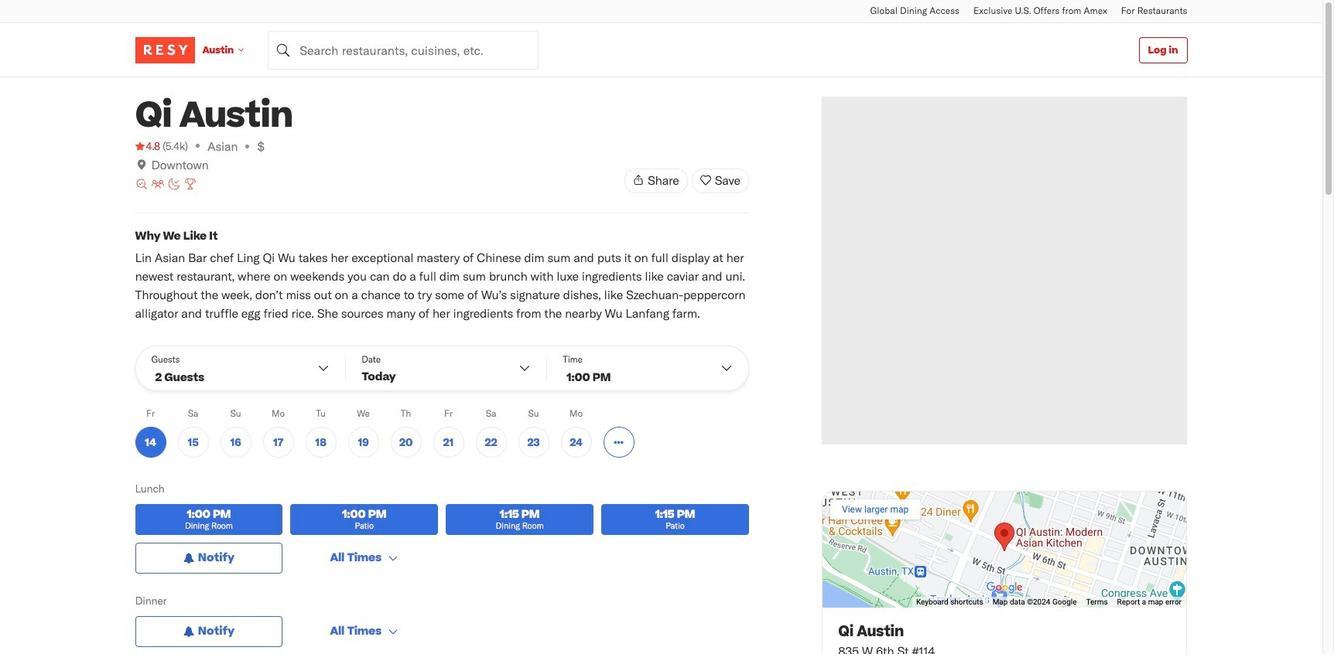 Task type: locate. For each thing, give the bounding box(es) containing it.
None field
[[268, 31, 539, 69]]

4.8 out of 5 stars image
[[135, 139, 160, 154]]



Task type: describe. For each thing, give the bounding box(es) containing it.
Search restaurants, cuisines, etc. text field
[[268, 31, 539, 69]]



Task type: vqa. For each thing, say whether or not it's contained in the screenshot.
the 4.1 out of 5 stars icon
no



